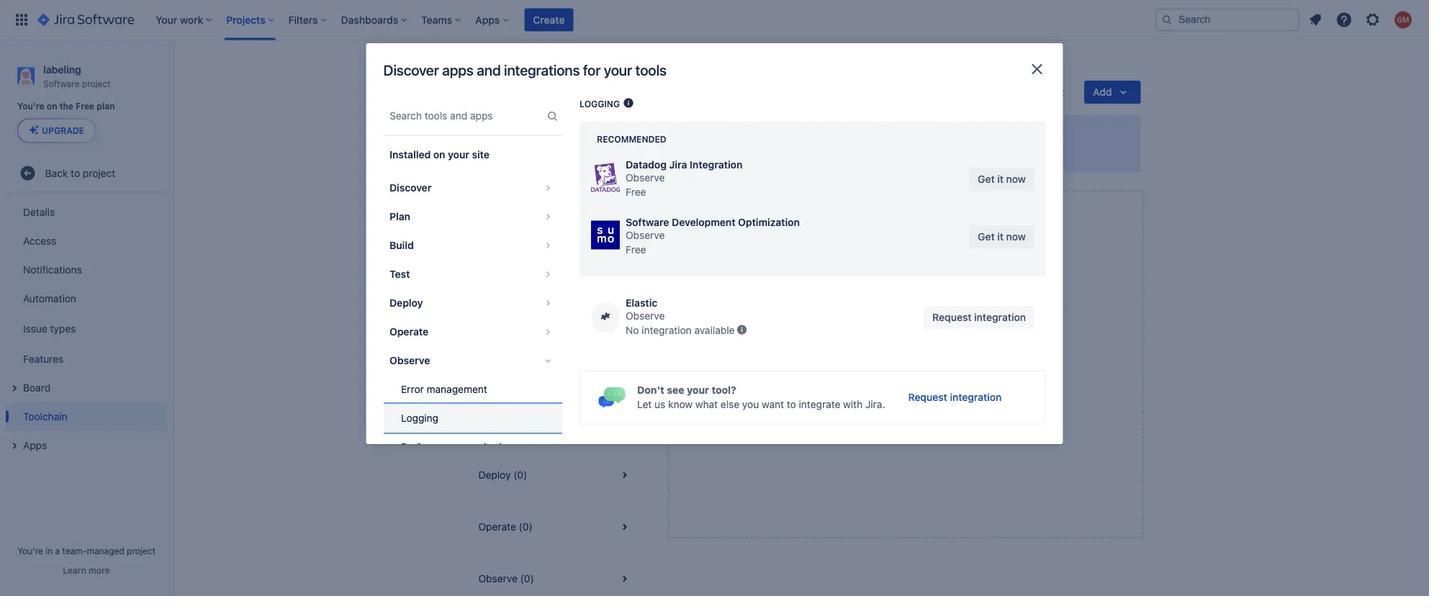 Task type: vqa. For each thing, say whether or not it's contained in the screenshot.
'Bullet list ⌘⇧8' image
no



Task type: locate. For each thing, give the bounding box(es) containing it.
labeling
[[514, 60, 550, 72], [43, 63, 81, 75]]

1 vertical spatial for
[[603, 148, 616, 160]]

1 get it now from the top
[[978, 173, 1026, 185]]

0 vertical spatial it
[[869, 148, 875, 160]]

view all tools (1)
[[479, 210, 554, 222]]

discover apps and integrations for your tools dialog
[[366, 43, 1064, 528]]

discover down welcome
[[502, 148, 542, 160]]

integration
[[974, 312, 1026, 323], [642, 325, 692, 336], [950, 392, 1002, 404]]

add inside add your tools to discover to improve cross-functional collaboration, add your team's whiteboarding and research tools.
[[835, 358, 857, 371]]

to up collaboration,
[[916, 358, 927, 371]]

debug system by reviewing its logs image
[[623, 97, 634, 109]]

2 horizontal spatial tools
[[887, 358, 913, 371]]

labeling software project
[[43, 63, 111, 88]]

integrate
[[799, 399, 841, 411]]

chevron icon pointing right image for discover
[[539, 179, 556, 197]]

observe inside button
[[389, 355, 430, 367]]

request integration for request integration button to the bottom
[[908, 392, 1002, 404]]

apps
[[23, 439, 47, 451]]

test for test (0)
[[479, 417, 498, 429]]

2 chevron icon pointing right image from the top
[[539, 208, 556, 225]]

project
[[82, 78, 111, 88], [595, 127, 633, 141], [83, 167, 115, 179], [127, 546, 156, 556]]

1 horizontal spatial tools
[[636, 62, 667, 79]]

2 now from the top
[[1007, 231, 1026, 243]]

add inside button
[[886, 417, 905, 429]]

free for datadog
[[626, 186, 646, 198]]

0 horizontal spatial deploy
[[389, 297, 423, 309]]

0 horizontal spatial software
[[43, 78, 80, 88]]

add for tool
[[886, 417, 905, 429]]

test inside group
[[389, 268, 410, 280]]

tools for view
[[517, 210, 540, 222]]

board
[[23, 382, 51, 394]]

chevron icon pointing right image for operate
[[539, 323, 556, 341]]

access link
[[6, 226, 167, 255]]

1 vertical spatial integrations
[[545, 148, 600, 160]]

get it now
[[978, 173, 1026, 185], [978, 231, 1026, 243]]

and right project,
[[810, 148, 827, 160]]

deploy button
[[384, 289, 562, 318]]

(0) up the operate (0)
[[514, 469, 528, 481]]

for inside welcome to your project toolchain discover integrations for your tools, connect work to your project, and manage it all right here.
[[603, 148, 616, 160]]

labeling down create "button"
[[514, 60, 550, 72]]

types
[[50, 323, 76, 335]]

1 vertical spatial add
[[886, 417, 905, 429]]

want
[[762, 399, 784, 411]]

(0) up the "monitoring"
[[501, 417, 515, 429]]

1 horizontal spatial labeling
[[514, 60, 550, 72]]

all right view
[[504, 210, 514, 222]]

request integration down collaboration,
[[908, 392, 1002, 404]]

apps button
[[6, 431, 167, 460]]

to right back
[[71, 167, 80, 179]]

details link
[[6, 198, 167, 226]]

team's
[[810, 393, 841, 405]]

to right welcome
[[554, 127, 565, 141]]

(0) down the operate (0)
[[521, 573, 534, 585]]

test up the "monitoring"
[[479, 417, 498, 429]]

0 vertical spatial request
[[933, 312, 972, 323]]

your up what
[[687, 384, 709, 396]]

1 vertical spatial on
[[433, 149, 445, 161]]

1 vertical spatial integration
[[642, 325, 692, 336]]

1 vertical spatial tools
[[517, 210, 540, 222]]

all left the right
[[878, 148, 888, 160]]

discover up collaboration,
[[930, 358, 977, 371]]

request integration up "add"
[[933, 312, 1026, 323]]

toolchain link
[[6, 402, 167, 431]]

free for software
[[626, 244, 646, 256]]

automation link
[[6, 284, 167, 313]]

request integration for the topmost request integration button
[[933, 312, 1026, 323]]

request integration button up tool
[[900, 386, 1011, 409]]

0 horizontal spatial add
[[835, 358, 857, 371]]

no integration available
[[626, 325, 735, 336]]

labeling inside labeling software project
[[43, 63, 81, 75]]

free
[[76, 101, 94, 111], [626, 186, 646, 198], [626, 244, 646, 256]]

back to project
[[45, 167, 115, 179]]

chevron icon pointing right image inside operate button
[[539, 323, 556, 341]]

jira software image
[[37, 11, 134, 28], [37, 11, 134, 28]]

observe down datadog
[[626, 172, 665, 184]]

0 vertical spatial all
[[878, 148, 888, 160]]

2 vertical spatial integration
[[950, 392, 1002, 404]]

integration down elastic observe
[[642, 325, 692, 336]]

2 get it now button from the top
[[969, 225, 1035, 249]]

whiteboarding
[[844, 393, 911, 405]]

2 get from the top
[[978, 231, 995, 243]]

test button
[[384, 260, 562, 289]]

project up details link
[[83, 167, 115, 179]]

0 vertical spatial get it now
[[978, 173, 1026, 185]]

tools up 'functional' on the bottom
[[887, 358, 913, 371]]

0 horizontal spatial and
[[477, 62, 501, 79]]

1 you're from the top
[[17, 101, 44, 111]]

1 get from the top
[[978, 173, 995, 185]]

chevron icon pointing right image inside deploy button
[[539, 295, 556, 312]]

deploy
[[389, 297, 423, 309], [479, 469, 511, 481]]

your inside button
[[448, 149, 469, 161]]

integration down "add"
[[950, 392, 1002, 404]]

0 vertical spatial you're
[[17, 101, 44, 111]]

software up you're on the free plan
[[43, 78, 80, 88]]

project up plan
[[82, 78, 111, 88]]

get it now button for datadog jira integration
[[969, 168, 1035, 191]]

1 horizontal spatial deploy
[[479, 469, 511, 481]]

1 horizontal spatial group
[[384, 169, 562, 495]]

you're for you're on the free plan
[[17, 101, 44, 111]]

request for request integration button to the bottom
[[908, 392, 948, 404]]

for left settings
[[583, 62, 601, 79]]

2 you're from the top
[[17, 546, 43, 556]]

0 horizontal spatial logging
[[401, 412, 438, 424]]

group containing discover
[[384, 169, 562, 495]]

2 vertical spatial it
[[998, 231, 1004, 243]]

now
[[1007, 173, 1026, 185], [1007, 231, 1026, 243]]

improve
[[800, 379, 838, 390]]

back
[[45, 167, 68, 179]]

tools left (1)
[[517, 210, 540, 222]]

1 vertical spatial request
[[908, 392, 948, 404]]

tools inside add your tools to discover to improve cross-functional collaboration, add your team's whiteboarding and research tools.
[[887, 358, 913, 371]]

issue types link
[[6, 313, 167, 345]]

1 horizontal spatial on
[[433, 149, 445, 161]]

0 vertical spatial integration
[[974, 312, 1026, 323]]

integrations down create "button"
[[504, 62, 580, 79]]

1 horizontal spatial and
[[810, 148, 827, 160]]

integration up "add"
[[974, 312, 1026, 323]]

add left tool
[[886, 417, 905, 429]]

0 vertical spatial request integration button
[[924, 306, 1035, 329]]

deploy for deploy
[[389, 297, 423, 309]]

chevron icon pointing right image
[[539, 179, 556, 197], [539, 208, 556, 225], [539, 237, 556, 254], [539, 266, 556, 283], [539, 295, 556, 312], [539, 323, 556, 341]]

upgrade button
[[18, 119, 95, 142]]

discover inside welcome to your project toolchain discover integrations for your tools, connect work to your project, and manage it all right here.
[[502, 148, 542, 160]]

0 vertical spatial deploy
[[389, 297, 423, 309]]

2 vertical spatial and
[[913, 393, 931, 405]]

on inside installed on your site button
[[433, 149, 445, 161]]

logging left debug system by reviewing its logs icon
[[580, 99, 620, 109]]

team-
[[62, 546, 87, 556]]

labeling up you're on the free plan
[[43, 63, 81, 75]]

1 vertical spatial deploy
[[479, 469, 511, 481]]

chevron icon pointing right image inside discover button
[[539, 179, 556, 197]]

your left site
[[448, 149, 469, 161]]

operate for operate
[[389, 326, 428, 338]]

operate up error
[[389, 326, 428, 338]]

4 chevron icon pointing right image from the top
[[539, 266, 556, 283]]

1 horizontal spatial operate
[[479, 521, 516, 533]]

2 vertical spatial tools
[[887, 358, 913, 371]]

0 vertical spatial add
[[835, 358, 857, 371]]

1 now from the top
[[1007, 173, 1026, 185]]

1 vertical spatial operate
[[479, 521, 516, 533]]

get
[[978, 173, 995, 185], [978, 231, 995, 243]]

observe down the operate (0)
[[479, 573, 518, 585]]

free down datadog
[[626, 186, 646, 198]]

software development optimization logo image
[[591, 221, 620, 250]]

get it now for software development optimization
[[978, 231, 1026, 243]]

request down collaboration,
[[908, 392, 948, 404]]

0 vertical spatial integrations
[[504, 62, 580, 79]]

0 horizontal spatial tools
[[517, 210, 540, 222]]

integrations inside welcome to your project toolchain discover integrations for your tools, connect work to your project, and manage it all right here.
[[545, 148, 600, 160]]

1 horizontal spatial add
[[886, 417, 905, 429]]

chevron icon pointing right image inside build button
[[539, 237, 556, 254]]

observe right software development optimization logo at the left of the page
[[626, 229, 665, 241]]

give feedback button
[[968, 81, 1073, 104]]

tools up toolchain
[[636, 62, 667, 79]]

chevron icon pointing right image inside test button
[[539, 266, 556, 283]]

functional
[[870, 379, 916, 390]]

for
[[583, 62, 601, 79], [603, 148, 616, 160]]

for up datadog jira integration logo
[[603, 148, 616, 160]]

with
[[843, 399, 863, 411]]

more
[[89, 565, 110, 576]]

apps
[[442, 62, 474, 79]]

0 vertical spatial get
[[978, 173, 995, 185]]

manage
[[830, 148, 867, 160]]

1 vertical spatial software
[[626, 216, 669, 228]]

deploy inside group
[[389, 297, 423, 309]]

don't
[[637, 384, 664, 396]]

you're up upgrade button
[[17, 101, 44, 111]]

1 vertical spatial get it now button
[[969, 225, 1035, 249]]

free right the
[[76, 101, 94, 111]]

1 vertical spatial free
[[626, 186, 646, 198]]

and inside dialog
[[477, 62, 501, 79]]

operate down 'deploy (0)'
[[479, 521, 516, 533]]

1 horizontal spatial software
[[626, 216, 669, 228]]

you're left the in
[[17, 546, 43, 556]]

free inside datadog jira integration observe free
[[626, 186, 646, 198]]

you're in a team-managed project
[[17, 546, 156, 556]]

tell atlassian what integrations your team needs image
[[736, 324, 748, 336]]

1 vertical spatial you're
[[17, 546, 43, 556]]

integrations up datadog jira integration logo
[[545, 148, 600, 160]]

on left the
[[47, 101, 57, 111]]

datadog jira integration logo image
[[591, 163, 620, 192]]

tools
[[636, 62, 667, 79], [517, 210, 540, 222], [887, 358, 913, 371]]

2 horizontal spatial and
[[913, 393, 931, 405]]

error management
[[401, 384, 487, 395]]

0 horizontal spatial all
[[504, 210, 514, 222]]

add
[[985, 379, 1003, 390]]

error management button
[[384, 375, 562, 404]]

group
[[384, 169, 562, 495], [6, 193, 167, 464]]

operate button
[[384, 318, 562, 346]]

on for you're
[[47, 101, 57, 111]]

0 horizontal spatial test
[[389, 268, 410, 280]]

chevron icon pointing right image inside plan button
[[539, 208, 556, 225]]

your right "add"
[[1005, 379, 1026, 390]]

1 vertical spatial logging
[[401, 412, 438, 424]]

issue types
[[23, 323, 76, 335]]

your up datadog jira integration logo
[[568, 127, 592, 141]]

create
[[533, 14, 565, 26]]

request integration button up "add"
[[924, 306, 1035, 329]]

operate (0)
[[479, 521, 533, 533]]

0 vertical spatial logging
[[580, 99, 620, 109]]

test (0) button
[[461, 398, 651, 450]]

board button
[[6, 373, 167, 402]]

build
[[389, 240, 414, 251]]

observe (0) button
[[461, 553, 651, 596]]

1 chevron icon pointing right image from the top
[[539, 179, 556, 197]]

development
[[672, 216, 736, 228]]

0 horizontal spatial on
[[47, 101, 57, 111]]

request up collaboration,
[[933, 312, 972, 323]]

1 vertical spatial get
[[978, 231, 995, 243]]

project,
[[771, 148, 807, 160]]

add for your
[[835, 358, 857, 371]]

1 vertical spatial it
[[998, 173, 1004, 185]]

software inside software development optimization observe free
[[626, 216, 669, 228]]

create banner
[[0, 0, 1430, 40]]

0 vertical spatial now
[[1007, 173, 1026, 185]]

(0) inside button
[[519, 521, 533, 533]]

observe (0)
[[479, 573, 534, 585]]

5 chevron icon pointing right image from the top
[[539, 295, 556, 312]]

1 horizontal spatial all
[[878, 148, 888, 160]]

0 vertical spatial on
[[47, 101, 57, 111]]

deploy down "build"
[[389, 297, 423, 309]]

add up cross-
[[835, 358, 857, 371]]

free right software development optimization logo at the left of the page
[[626, 244, 646, 256]]

toolchain
[[636, 127, 685, 141]]

0 vertical spatial operate
[[389, 326, 428, 338]]

welcome
[[502, 127, 551, 141]]

1 vertical spatial now
[[1007, 231, 1026, 243]]

software right software development optimization logo at the left of the page
[[626, 216, 669, 228]]

logging down error
[[401, 412, 438, 424]]

3 chevron icon pointing right image from the top
[[539, 237, 556, 254]]

integration for request integration button to the bottom
[[950, 392, 1002, 404]]

0 vertical spatial get it now button
[[969, 168, 1035, 191]]

operate inside button
[[479, 521, 516, 533]]

the
[[60, 101, 73, 111]]

0 horizontal spatial labeling
[[43, 63, 81, 75]]

2 get it now from the top
[[978, 231, 1026, 243]]

give feedback
[[997, 86, 1065, 98]]

on right installed
[[433, 149, 445, 161]]

1 vertical spatial get it now
[[978, 231, 1026, 243]]

chevron icon pointing right image for build
[[539, 237, 556, 254]]

test
[[389, 268, 410, 280], [479, 417, 498, 429]]

deploy down the "monitoring"
[[479, 469, 511, 481]]

discover inside add your tools to discover to improve cross-functional collaboration, add your team's whiteboarding and research tools.
[[930, 358, 977, 371]]

0 vertical spatial and
[[477, 62, 501, 79]]

1 vertical spatial test
[[479, 417, 498, 429]]

1 vertical spatial and
[[810, 148, 827, 160]]

project down debug system by reviewing its logs icon
[[595, 127, 633, 141]]

labeling for labeling
[[514, 60, 550, 72]]

labeling for labeling software project
[[43, 63, 81, 75]]

and right apps
[[477, 62, 501, 79]]

1 horizontal spatial test
[[479, 417, 498, 429]]

get it now for datadog jira integration
[[978, 173, 1026, 185]]

0 horizontal spatial operate
[[389, 326, 428, 338]]

0 vertical spatial for
[[583, 62, 601, 79]]

and up tool
[[913, 393, 931, 405]]

to right want
[[787, 399, 796, 411]]

0 horizontal spatial group
[[6, 193, 167, 464]]

1 horizontal spatial for
[[603, 148, 616, 160]]

create button
[[525, 8, 574, 31]]

0 vertical spatial tools
[[636, 62, 667, 79]]

installed
[[389, 149, 431, 161]]

0 vertical spatial test
[[389, 268, 410, 280]]

for inside dialog
[[583, 62, 601, 79]]

1 get it now button from the top
[[969, 168, 1035, 191]]

to
[[554, 127, 565, 141], [736, 148, 745, 160], [71, 167, 80, 179], [916, 358, 927, 371], [787, 399, 796, 411]]

discover up the plan
[[389, 182, 431, 194]]

1 vertical spatial request integration
[[908, 392, 1002, 404]]

free inside software development optimization observe free
[[626, 244, 646, 256]]

operate inside button
[[389, 326, 428, 338]]

0 vertical spatial software
[[43, 78, 80, 88]]

test down "build"
[[389, 268, 410, 280]]

(0)
[[501, 417, 515, 429], [514, 469, 528, 481], [519, 521, 533, 533], [521, 573, 534, 585]]

and
[[477, 62, 501, 79], [810, 148, 827, 160], [913, 393, 931, 405]]

welcome to your project toolchain discover integrations for your tools, connect work to your project, and manage it all right here.
[[502, 127, 939, 160]]

0 horizontal spatial for
[[583, 62, 601, 79]]

it for datadog jira integration
[[998, 173, 1004, 185]]

recommended
[[597, 134, 666, 144]]

6 chevron icon pointing right image from the top
[[539, 323, 556, 341]]

2 vertical spatial free
[[626, 244, 646, 256]]

test (0)
[[479, 417, 515, 429]]

(0) up observe (0)
[[519, 521, 533, 533]]

observe button
[[384, 346, 562, 375]]

automation
[[23, 292, 76, 304]]

observe up error
[[389, 355, 430, 367]]

don't see your tool? let us know what else you want to integrate with jira.
[[637, 384, 885, 411]]

here.
[[915, 148, 939, 160]]

deploy (0)
[[479, 469, 528, 481]]

0 vertical spatial request integration
[[933, 312, 1026, 323]]

discover button
[[384, 174, 562, 202]]

1 vertical spatial all
[[504, 210, 514, 222]]

tools inside button
[[517, 210, 540, 222]]



Task type: describe. For each thing, give the bounding box(es) containing it.
primary element
[[9, 0, 1156, 40]]

project inside labeling software project
[[82, 78, 111, 88]]

learn more button
[[63, 565, 110, 576]]

your down recommended
[[619, 148, 639, 160]]

tools inside dialog
[[636, 62, 667, 79]]

Search tools and apps field
[[385, 103, 544, 129]]

features link
[[6, 345, 167, 373]]

it for software development optimization
[[998, 231, 1004, 243]]

0 vertical spatial free
[[76, 101, 94, 111]]

discover apps and integrations for your tools
[[384, 62, 667, 79]]

it inside welcome to your project toolchain discover integrations for your tools, connect work to your project, and manage it all right here.
[[869, 148, 875, 160]]

integration
[[690, 159, 743, 171]]

features
[[23, 353, 64, 365]]

view all tools (1) button
[[461, 190, 651, 242]]

operate (0) button
[[461, 501, 651, 553]]

performance monitoring
[[401, 441, 513, 453]]

jira
[[669, 159, 687, 171]]

add tool button
[[878, 412, 935, 435]]

project settings
[[567, 60, 640, 72]]

toolchain
[[23, 411, 67, 422]]

installed on your site button
[[384, 140, 562, 169]]

and inside add your tools to discover to improve cross-functional collaboration, add your team's whiteboarding and research tools.
[[913, 393, 931, 405]]

project inside 'link'
[[83, 167, 115, 179]]

research
[[933, 393, 974, 405]]

your up debug system by reviewing its logs icon
[[604, 62, 633, 79]]

right
[[891, 148, 913, 160]]

in
[[46, 546, 53, 556]]

connect
[[670, 148, 708, 160]]

project inside welcome to your project toolchain discover integrations for your tools, connect work to your project, and manage it all right here.
[[595, 127, 633, 141]]

notifications link
[[6, 255, 167, 284]]

1 vertical spatial request integration button
[[900, 386, 1011, 409]]

feedback
[[1020, 86, 1065, 98]]

all inside button
[[504, 210, 514, 222]]

tool
[[908, 417, 926, 429]]

elastic logo image
[[597, 308, 614, 325]]

logging inside button
[[401, 412, 438, 424]]

discover inside discover button
[[389, 182, 431, 194]]

software inside labeling software project
[[43, 78, 80, 88]]

no
[[626, 325, 639, 336]]

your inside don't see your tool? let us know what else you want to integrate with jira.
[[687, 384, 709, 396]]

observe inside datadog jira integration observe free
[[626, 172, 665, 184]]

your up cross-
[[860, 358, 884, 371]]

all inside welcome to your project toolchain discover integrations for your tools, connect work to your project, and manage it all right here.
[[878, 148, 888, 160]]

(0) for observe (0)
[[521, 573, 534, 585]]

upgrade
[[42, 126, 84, 136]]

logging button
[[384, 404, 562, 433]]

see
[[667, 384, 684, 396]]

(0) for deploy (0)
[[514, 469, 528, 481]]

us
[[654, 399, 665, 411]]

management
[[427, 384, 487, 395]]

error
[[401, 384, 424, 395]]

monitoring
[[464, 441, 513, 453]]

project settings link
[[567, 58, 640, 75]]

observe inside software development optimization observe free
[[626, 229, 665, 241]]

search image
[[1162, 14, 1173, 26]]

projects link
[[459, 58, 497, 75]]

installed on your site
[[389, 149, 489, 161]]

test for test
[[389, 268, 410, 280]]

work
[[711, 148, 733, 160]]

collaboration,
[[919, 379, 982, 390]]

else
[[721, 399, 740, 411]]

elastic
[[626, 297, 658, 309]]

to inside don't see your tool? let us know what else you want to integrate with jira.
[[787, 399, 796, 411]]

site
[[472, 149, 489, 161]]

discover left apps
[[384, 62, 439, 79]]

labeling link
[[514, 58, 550, 75]]

get for datadog jira integration
[[978, 173, 995, 185]]

chevron icon pointing right image for deploy
[[539, 295, 556, 312]]

group inside discover apps and integrations for your tools dialog
[[384, 169, 562, 495]]

operate for operate (0)
[[479, 521, 516, 533]]

you're for you're in a team-managed project
[[17, 546, 43, 556]]

chevron icon pointing right image for plan
[[539, 208, 556, 225]]

learn more
[[63, 565, 110, 576]]

deploy (0) button
[[461, 450, 651, 501]]

plan button
[[384, 202, 562, 231]]

chevron icon pointing right image for test
[[539, 266, 556, 283]]

close modal image
[[1029, 61, 1046, 78]]

apps image image
[[598, 387, 626, 408]]

available
[[694, 325, 735, 336]]

Search field
[[1156, 8, 1300, 31]]

plan
[[389, 211, 410, 223]]

projects
[[459, 60, 497, 72]]

notifications
[[23, 264, 82, 275]]

add tool
[[886, 417, 926, 429]]

request for the topmost request integration button
[[933, 312, 972, 323]]

to inside 'link'
[[71, 167, 80, 179]]

get it now button for software development optimization
[[969, 225, 1035, 249]]

jira.
[[866, 399, 885, 411]]

project
[[567, 60, 600, 72]]

tools for add
[[887, 358, 913, 371]]

plan
[[97, 101, 115, 111]]

to right 'work'
[[736, 148, 745, 160]]

you're on the free plan
[[17, 101, 115, 111]]

back to project link
[[6, 159, 167, 188]]

settings
[[603, 60, 640, 72]]

integration for the topmost request integration button
[[974, 312, 1026, 323]]

cross-
[[840, 379, 870, 390]]

observe down elastic in the left of the page
[[626, 310, 665, 322]]

datadog
[[626, 159, 667, 171]]

group containing details
[[6, 193, 167, 464]]

what
[[695, 399, 718, 411]]

deploy for deploy (0)
[[479, 469, 511, 481]]

now for datadog jira integration
[[1007, 173, 1026, 185]]

chevron icon pointing down image
[[539, 352, 556, 370]]

a
[[55, 546, 60, 556]]

your left project,
[[748, 148, 769, 160]]

now for software development optimization
[[1007, 231, 1026, 243]]

get for software development optimization
[[978, 231, 995, 243]]

you
[[742, 399, 759, 411]]

datadog jira integration observe free
[[626, 159, 743, 198]]

software development optimization observe free
[[626, 216, 800, 256]]

details
[[23, 206, 55, 218]]

1 horizontal spatial logging
[[580, 99, 620, 109]]

performance monitoring button
[[384, 433, 562, 462]]

and inside welcome to your project toolchain discover integrations for your tools, connect work to your project, and manage it all right here.
[[810, 148, 827, 160]]

on for installed
[[433, 149, 445, 161]]

to inside add your tools to discover to improve cross-functional collaboration, add your team's whiteboarding and research tools.
[[916, 358, 927, 371]]

tool?
[[712, 384, 736, 396]]

access
[[23, 235, 56, 247]]

(0) for test (0)
[[501, 417, 515, 429]]

observe inside button
[[479, 573, 518, 585]]

project right managed
[[127, 546, 156, 556]]

integrations inside dialog
[[504, 62, 580, 79]]

(0) for operate (0)
[[519, 521, 533, 533]]

build button
[[384, 231, 562, 260]]

add your tools to discover to improve cross-functional collaboration, add your team's whiteboarding and research tools.
[[787, 358, 1026, 405]]

learn
[[63, 565, 86, 576]]



